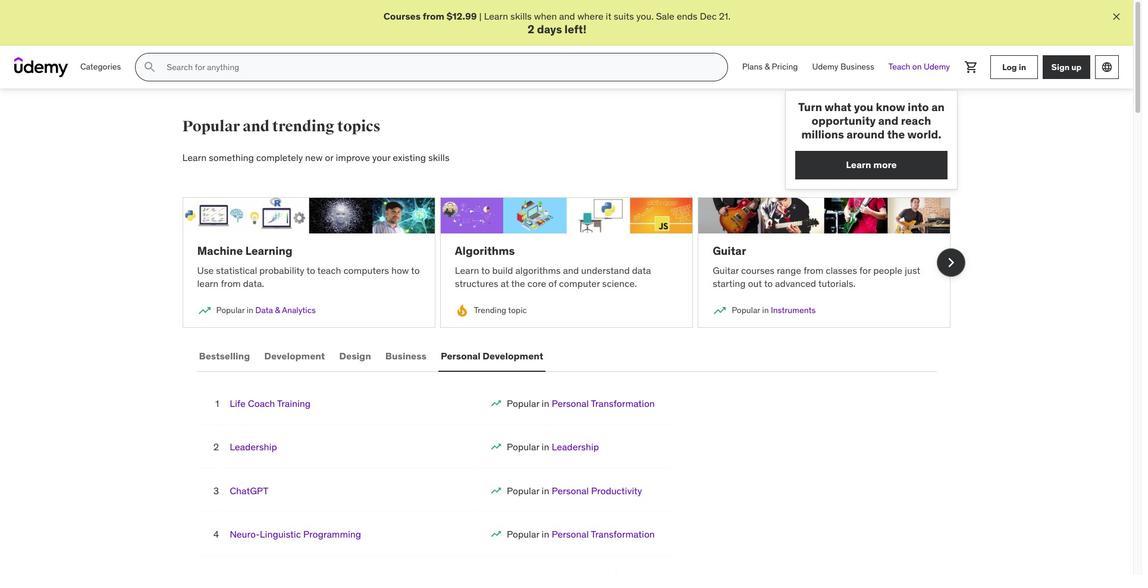 Task type: vqa. For each thing, say whether or not it's contained in the screenshot.
the &
yes



Task type: locate. For each thing, give the bounding box(es) containing it.
cell
[[507, 398, 655, 410], [507, 442, 599, 454], [507, 485, 642, 497], [507, 529, 655, 541], [507, 573, 655, 576]]

how
[[391, 265, 409, 277]]

skills right existing
[[428, 151, 450, 163]]

bestselling
[[199, 351, 250, 363]]

2 popular in personal transformation from the top
[[507, 529, 655, 541]]

turn what you know into an opportunity and reach millions around the world.
[[798, 100, 945, 141]]

1 vertical spatial from
[[804, 265, 824, 277]]

Search for anything text field
[[164, 57, 713, 77]]

business up you
[[841, 62, 874, 72]]

1 vertical spatial personal transformation link
[[552, 529, 655, 541]]

1 popular in personal transformation from the top
[[507, 398, 655, 410]]

and inside learn to build algorithms and understand data structures at the core of computer science.
[[563, 265, 579, 277]]

2 horizontal spatial from
[[804, 265, 824, 277]]

development down analytics at the bottom of the page
[[264, 351, 325, 363]]

transformation for life coach training
[[591, 398, 655, 410]]

leadership
[[230, 442, 277, 454], [552, 442, 599, 454]]

in for 2nd leadership link from left
[[542, 442, 549, 454]]

0 horizontal spatial skills
[[428, 151, 450, 163]]

range
[[777, 265, 801, 277]]

popular for life coach training's personal transformation link
[[507, 398, 539, 410]]

it
[[606, 10, 612, 22]]

from down statistical
[[221, 278, 241, 290]]

in for personal productivity link
[[542, 485, 549, 497]]

3 cell from the top
[[507, 485, 642, 497]]

popular in image for neuro-linguistic programming
[[490, 529, 502, 541]]

popular in image
[[490, 442, 502, 454]]

and up completely
[[243, 117, 270, 136]]

choose a language image
[[1101, 61, 1113, 73]]

1 vertical spatial business
[[385, 351, 427, 363]]

1
[[215, 398, 219, 410]]

development inside development button
[[264, 351, 325, 363]]

popular in image for chatgpt
[[490, 485, 502, 497]]

and up computer
[[563, 265, 579, 277]]

popular for data & analytics link
[[216, 305, 245, 316]]

1 vertical spatial guitar
[[713, 265, 739, 277]]

1 udemy from the left
[[812, 62, 839, 72]]

personal left productivity
[[552, 485, 589, 497]]

&
[[765, 62, 770, 72], [275, 305, 280, 316]]

0 vertical spatial from
[[423, 10, 444, 22]]

1 development from the left
[[264, 351, 325, 363]]

0 horizontal spatial udemy
[[812, 62, 839, 72]]

learn left "more"
[[846, 159, 871, 171]]

development
[[264, 351, 325, 363], [483, 351, 543, 363]]

dec
[[700, 10, 717, 22]]

to
[[307, 265, 315, 277], [411, 265, 420, 277], [481, 265, 490, 277], [764, 278, 773, 290]]

0 vertical spatial guitar
[[713, 244, 746, 258]]

2 leadership link from the left
[[552, 442, 599, 454]]

udemy right pricing
[[812, 62, 839, 72]]

popular in image
[[197, 304, 212, 318], [713, 304, 727, 318], [490, 398, 502, 410], [490, 485, 502, 497], [490, 529, 502, 541]]

to up structures
[[481, 265, 490, 277]]

1 vertical spatial popular in personal transformation
[[507, 529, 655, 541]]

in left 'instruments' link
[[762, 305, 769, 316]]

learn for learn more
[[846, 159, 871, 171]]

personal development button
[[438, 343, 546, 371]]

up
[[1072, 62, 1082, 72]]

1 personal transformation link from the top
[[552, 398, 655, 410]]

the right at
[[511, 278, 525, 290]]

learn inside learn to build algorithms and understand data structures at the core of computer science.
[[455, 265, 479, 277]]

from inside courses from $12.99 | learn skills when and where it suits you. sale ends dec 21. 2 days left!
[[423, 10, 444, 22]]

1 vertical spatial &
[[275, 305, 280, 316]]

just
[[905, 265, 921, 277]]

categories
[[80, 62, 121, 72]]

popular in personal transformation
[[507, 398, 655, 410], [507, 529, 655, 541]]

advanced
[[775, 278, 816, 290]]

0 vertical spatial 2
[[528, 22, 535, 37]]

learn something completely new or improve your existing skills
[[182, 151, 450, 163]]

0 vertical spatial skills
[[511, 10, 532, 22]]

popular for 'instruments' link
[[732, 305, 760, 316]]

trending topic image
[[455, 304, 469, 318]]

opportunity
[[812, 114, 876, 128]]

4 cell from the top
[[507, 529, 655, 541]]

your
[[372, 151, 391, 163]]

1 horizontal spatial skills
[[511, 10, 532, 22]]

plans
[[742, 62, 763, 72]]

in up popular in leadership
[[542, 398, 549, 410]]

1 horizontal spatial leadership
[[552, 442, 599, 454]]

personal for chatgpt
[[552, 485, 589, 497]]

0 vertical spatial business
[[841, 62, 874, 72]]

teach on udemy
[[889, 62, 950, 72]]

learn to build algorithms and understand data structures at the core of computer science.
[[455, 265, 651, 290]]

personal down the trending topic icon
[[441, 351, 481, 363]]

1 horizontal spatial 2
[[528, 22, 535, 37]]

the inside the turn what you know into an opportunity and reach millions around the world.
[[887, 127, 905, 141]]

or
[[325, 151, 334, 163]]

algorithms
[[455, 244, 515, 258]]

popular for 2nd leadership link from left
[[507, 442, 539, 454]]

learn for learn something completely new or improve your existing skills
[[182, 151, 207, 163]]

0 vertical spatial personal transformation link
[[552, 398, 655, 410]]

and inside courses from $12.99 | learn skills when and where it suits you. sale ends dec 21. 2 days left!
[[559, 10, 575, 22]]

skills left when
[[511, 10, 532, 22]]

0 vertical spatial popular in personal transformation
[[507, 398, 655, 410]]

to inside learn to build algorithms and understand data structures at the core of computer science.
[[481, 265, 490, 277]]

learn left something
[[182, 151, 207, 163]]

structures
[[455, 278, 498, 290]]

what
[[825, 100, 852, 114]]

world.
[[908, 127, 942, 141]]

coach
[[248, 398, 275, 410]]

2 transformation from the top
[[591, 529, 655, 541]]

popular
[[182, 117, 240, 136], [216, 305, 245, 316], [732, 305, 760, 316], [507, 398, 539, 410], [507, 442, 539, 454], [507, 485, 539, 497], [507, 529, 539, 541]]

trending topic
[[474, 305, 527, 316]]

personal down popular in personal productivity
[[552, 529, 589, 541]]

2 leadership from the left
[[552, 442, 599, 454]]

teach
[[317, 265, 341, 277]]

cell for chatgpt
[[507, 485, 642, 497]]

sign up link
[[1043, 55, 1091, 79]]

21.
[[719, 10, 731, 22]]

leadership link up "chatgpt"
[[230, 442, 277, 454]]

& right data
[[275, 305, 280, 316]]

2
[[528, 22, 535, 37], [213, 442, 219, 454]]

in right popular in icon
[[542, 442, 549, 454]]

and up left!
[[559, 10, 575, 22]]

in
[[1019, 62, 1026, 72], [247, 305, 253, 316], [762, 305, 769, 316], [542, 398, 549, 410], [542, 442, 549, 454], [542, 485, 549, 497], [542, 529, 549, 541]]

business right design
[[385, 351, 427, 363]]

from left $12.99
[[423, 10, 444, 22]]

guitar for guitar courses range from classes for people just starting out to advanced tutorials.
[[713, 265, 739, 277]]

1 transformation from the top
[[591, 398, 655, 410]]

life coach training
[[230, 398, 311, 410]]

learn
[[484, 10, 508, 22], [182, 151, 207, 163], [846, 159, 871, 171], [455, 265, 479, 277]]

teach
[[889, 62, 911, 72]]

popular in data & analytics
[[216, 305, 316, 316]]

1 vertical spatial skills
[[428, 151, 450, 163]]

people
[[874, 265, 903, 277]]

learn right |
[[484, 10, 508, 22]]

2 udemy from the left
[[924, 62, 950, 72]]

life coach training link
[[230, 398, 311, 410]]

1 vertical spatial the
[[511, 278, 525, 290]]

the
[[887, 127, 905, 141], [511, 278, 525, 290]]

0 horizontal spatial development
[[264, 351, 325, 363]]

2 cell from the top
[[507, 442, 599, 454]]

leadership link
[[230, 442, 277, 454], [552, 442, 599, 454]]

and inside the turn what you know into an opportunity and reach millions around the world.
[[878, 114, 899, 128]]

udemy right on
[[924, 62, 950, 72]]

more
[[874, 159, 897, 171]]

in left data
[[247, 305, 253, 316]]

1 leadership from the left
[[230, 442, 277, 454]]

cell for life coach training
[[507, 398, 655, 410]]

popular in personal transformation down popular in personal productivity
[[507, 529, 655, 541]]

0 horizontal spatial leadership
[[230, 442, 277, 454]]

computer
[[559, 278, 600, 290]]

popular in personal productivity
[[507, 485, 642, 497]]

2 development from the left
[[483, 351, 543, 363]]

instruments link
[[771, 305, 816, 316]]

2 guitar from the top
[[713, 265, 739, 277]]

1 cell from the top
[[507, 398, 655, 410]]

popular in leadership
[[507, 442, 599, 454]]

2 vertical spatial from
[[221, 278, 241, 290]]

1 horizontal spatial leadership link
[[552, 442, 599, 454]]

1 guitar from the top
[[713, 244, 746, 258]]

0 horizontal spatial leadership link
[[230, 442, 277, 454]]

learn inside courses from $12.99 | learn skills when and where it suits you. sale ends dec 21. 2 days left!
[[484, 10, 508, 22]]

know
[[876, 100, 905, 114]]

teach on udemy link
[[882, 53, 957, 82]]

2 left days
[[528, 22, 535, 37]]

|
[[479, 10, 482, 22]]

personal transformation link for neuro-linguistic programming
[[552, 529, 655, 541]]

leadership up "chatgpt"
[[230, 442, 277, 454]]

& right "plans"
[[765, 62, 770, 72]]

1 vertical spatial transformation
[[591, 529, 655, 541]]

learn up structures
[[455, 265, 479, 277]]

in down popular in leadership
[[542, 485, 549, 497]]

data & analytics link
[[255, 305, 316, 316]]

courses from $12.99 | learn skills when and where it suits you. sale ends dec 21. 2 days left!
[[384, 10, 731, 37]]

1 horizontal spatial business
[[841, 62, 874, 72]]

into
[[908, 100, 929, 114]]

learn more
[[846, 159, 897, 171]]

topic
[[508, 305, 527, 316]]

1 horizontal spatial udemy
[[924, 62, 950, 72]]

0 horizontal spatial from
[[221, 278, 241, 290]]

the down know
[[887, 127, 905, 141]]

statistical
[[216, 265, 257, 277]]

personal up popular in leadership
[[552, 398, 589, 410]]

chatgpt link
[[230, 485, 268, 497]]

in right the log
[[1019, 62, 1026, 72]]

the inside learn to build algorithms and understand data structures at the core of computer science.
[[511, 278, 525, 290]]

leadership up popular in personal productivity
[[552, 442, 599, 454]]

0 horizontal spatial 2
[[213, 442, 219, 454]]

popular in personal transformation for life coach training
[[507, 398, 655, 410]]

1 horizontal spatial &
[[765, 62, 770, 72]]

2 up 3
[[213, 442, 219, 454]]

and left reach
[[878, 114, 899, 128]]

0 vertical spatial the
[[887, 127, 905, 141]]

personal transformation link for life coach training
[[552, 398, 655, 410]]

guitar inside guitar courses range from classes for people just starting out to advanced tutorials.
[[713, 265, 739, 277]]

2 personal transformation link from the top
[[552, 529, 655, 541]]

science.
[[602, 278, 637, 290]]

log
[[1002, 62, 1017, 72]]

popular and trending topics
[[182, 117, 381, 136]]

from up advanced
[[804, 265, 824, 277]]

personal inside button
[[441, 351, 481, 363]]

cell for leadership
[[507, 442, 599, 454]]

leadership link up popular in personal productivity
[[552, 442, 599, 454]]

popular in personal transformation up popular in leadership
[[507, 398, 655, 410]]

on
[[913, 62, 922, 72]]

business
[[841, 62, 874, 72], [385, 351, 427, 363]]

of
[[549, 278, 557, 290]]

development down topic
[[483, 351, 543, 363]]

business inside button
[[385, 351, 427, 363]]

0 vertical spatial transformation
[[591, 398, 655, 410]]

at
[[501, 278, 509, 290]]

in down popular in personal productivity
[[542, 529, 549, 541]]

1 horizontal spatial from
[[423, 10, 444, 22]]

and
[[559, 10, 575, 22], [878, 114, 899, 128], [243, 117, 270, 136], [563, 265, 579, 277]]

0 horizontal spatial the
[[511, 278, 525, 290]]

0 horizontal spatial &
[[275, 305, 280, 316]]

0 horizontal spatial business
[[385, 351, 427, 363]]

an
[[932, 100, 945, 114]]

probability
[[259, 265, 304, 277]]

transformation
[[591, 398, 655, 410], [591, 529, 655, 541]]

to right out
[[764, 278, 773, 290]]

build
[[492, 265, 513, 277]]

existing
[[393, 151, 426, 163]]

classes
[[826, 265, 857, 277]]

1 horizontal spatial the
[[887, 127, 905, 141]]

1 horizontal spatial development
[[483, 351, 543, 363]]



Task type: describe. For each thing, give the bounding box(es) containing it.
millions
[[802, 127, 844, 141]]

learn for learn to build algorithms and understand data structures at the core of computer science.
[[455, 265, 479, 277]]

1 vertical spatial 2
[[213, 442, 219, 454]]

data
[[632, 265, 651, 277]]

from inside guitar courses range from classes for people just starting out to advanced tutorials.
[[804, 265, 824, 277]]

new
[[305, 151, 323, 163]]

learn
[[197, 278, 219, 290]]

3
[[213, 485, 219, 497]]

training
[[277, 398, 311, 410]]

machine
[[197, 244, 243, 258]]

1 leadership link from the left
[[230, 442, 277, 454]]

something
[[209, 151, 254, 163]]

next image
[[942, 253, 961, 272]]

tutorials.
[[818, 278, 856, 290]]

neuro-linguistic programming
[[230, 529, 361, 541]]

development button
[[262, 343, 327, 371]]

0 vertical spatial &
[[765, 62, 770, 72]]

popular for personal productivity link
[[507, 485, 539, 497]]

suits
[[614, 10, 634, 22]]

personal productivity link
[[552, 485, 642, 497]]

sale
[[656, 10, 675, 22]]

starting
[[713, 278, 746, 290]]

bestselling button
[[197, 343, 252, 371]]

chatgpt
[[230, 485, 268, 497]]

ends
[[677, 10, 698, 22]]

4
[[213, 529, 219, 541]]

you
[[854, 100, 874, 114]]

plans & pricing link
[[735, 53, 805, 82]]

learn more link
[[795, 151, 948, 179]]

popular in personal transformation for neuro-linguistic programming
[[507, 529, 655, 541]]

udemy business
[[812, 62, 874, 72]]

business button
[[383, 343, 429, 371]]

life
[[230, 398, 246, 410]]

use statistical probability to teach computers how to learn from data.
[[197, 265, 420, 290]]

log in
[[1002, 62, 1026, 72]]

machine learning
[[197, 244, 293, 258]]

programming
[[303, 529, 361, 541]]

use
[[197, 265, 214, 277]]

in for life coach training's personal transformation link
[[542, 398, 549, 410]]

computers
[[344, 265, 389, 277]]

to right how
[[411, 265, 420, 277]]

popular in instruments
[[732, 305, 816, 316]]

data.
[[243, 278, 264, 290]]

guitar for guitar
[[713, 244, 746, 258]]

you.
[[636, 10, 654, 22]]

& inside carousel element
[[275, 305, 280, 316]]

submit search image
[[143, 60, 157, 74]]

from inside use statistical probability to teach computers how to learn from data.
[[221, 278, 241, 290]]

core
[[528, 278, 546, 290]]

cell for neuro-linguistic programming
[[507, 529, 655, 541]]

udemy business link
[[805, 53, 882, 82]]

improve
[[336, 151, 370, 163]]

topics
[[337, 117, 381, 136]]

reach
[[901, 114, 931, 128]]

for
[[860, 265, 871, 277]]

to inside guitar courses range from classes for people just starting out to advanced tutorials.
[[764, 278, 773, 290]]

analytics
[[282, 305, 316, 316]]

skills inside courses from $12.99 | learn skills when and where it suits you. sale ends dec 21. 2 days left!
[[511, 10, 532, 22]]

udemy image
[[14, 57, 68, 77]]

out
[[748, 278, 762, 290]]

when
[[534, 10, 557, 22]]

completely
[[256, 151, 303, 163]]

transformation for neuro-linguistic programming
[[591, 529, 655, 541]]

design
[[339, 351, 371, 363]]

where
[[577, 10, 604, 22]]

linguistic
[[260, 529, 301, 541]]

in for data & analytics link
[[247, 305, 253, 316]]

to left teach
[[307, 265, 315, 277]]

guitar courses range from classes for people just starting out to advanced tutorials.
[[713, 265, 921, 290]]

understand
[[581, 265, 630, 277]]

plans & pricing
[[742, 62, 798, 72]]

algorithms
[[515, 265, 561, 277]]

log in link
[[991, 55, 1038, 79]]

2 inside courses from $12.99 | learn skills when and where it suits you. sale ends dec 21. 2 days left!
[[528, 22, 535, 37]]

development inside personal development button
[[483, 351, 543, 363]]

carousel element
[[182, 183, 965, 343]]

categories button
[[73, 53, 128, 82]]

sign up
[[1052, 62, 1082, 72]]

around
[[847, 127, 885, 141]]

trending
[[474, 305, 506, 316]]

in for 'instruments' link
[[762, 305, 769, 316]]

shopping cart with 0 items image
[[964, 60, 979, 74]]

courses
[[741, 265, 775, 277]]

turn
[[798, 100, 822, 114]]

close image
[[1111, 11, 1123, 23]]

personal for neuro-linguistic programming
[[552, 529, 589, 541]]

left!
[[565, 22, 587, 37]]

popular for personal transformation link corresponding to neuro-linguistic programming
[[507, 529, 539, 541]]

neuro-
[[230, 529, 260, 541]]

in for personal transformation link corresponding to neuro-linguistic programming
[[542, 529, 549, 541]]

personal for life coach training
[[552, 398, 589, 410]]

pricing
[[772, 62, 798, 72]]

popular in image for life coach training
[[490, 398, 502, 410]]

design button
[[337, 343, 374, 371]]

5 cell from the top
[[507, 573, 655, 576]]



